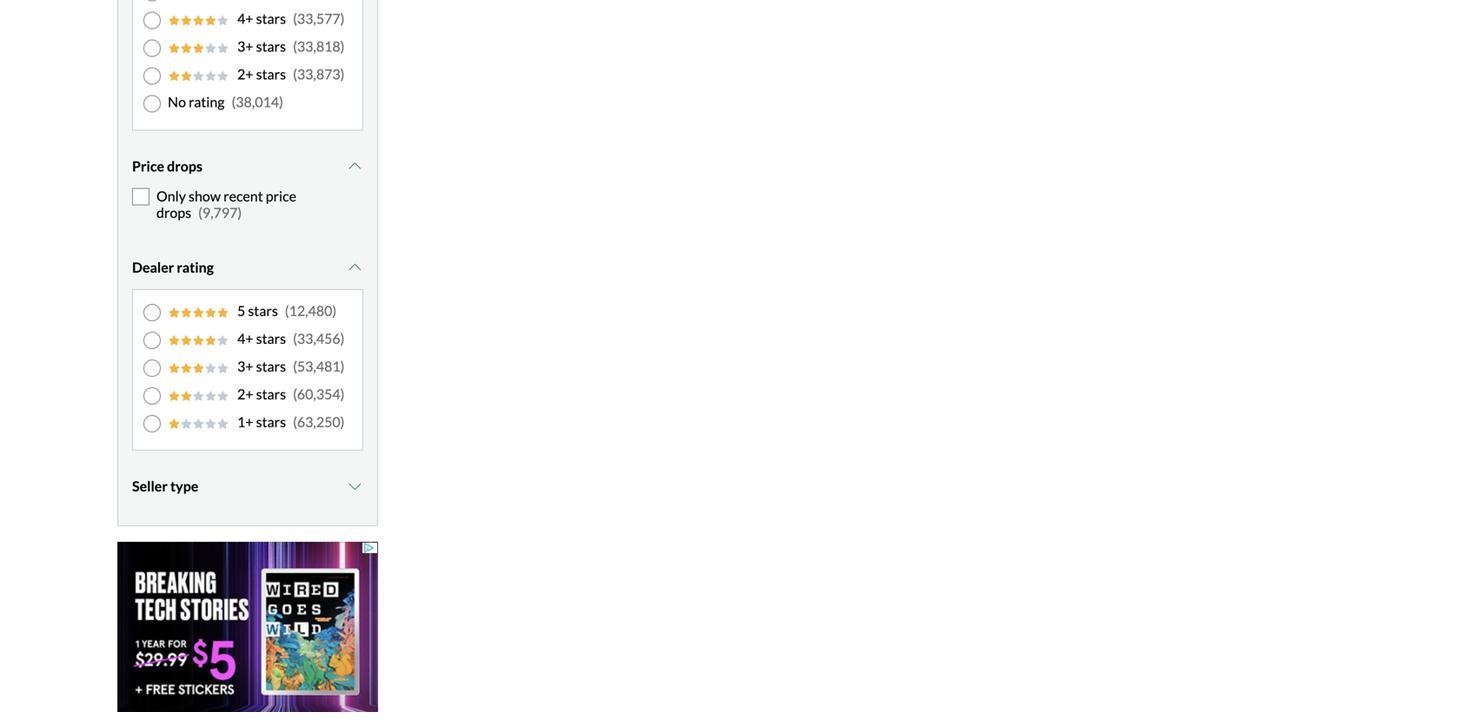 Task type: locate. For each thing, give the bounding box(es) containing it.
2 chevron down image from the top
[[346, 480, 363, 494]]

rating right no
[[189, 93, 225, 110]]

0 vertical spatial 3+ stars
[[237, 38, 286, 55]]

drops
[[167, 158, 202, 175], [156, 204, 191, 221]]

1 chevron down image from the top
[[346, 159, 363, 173]]

stars
[[256, 10, 286, 27], [256, 38, 286, 55], [256, 66, 286, 83], [248, 302, 278, 319], [256, 330, 286, 347], [256, 358, 286, 375], [256, 386, 286, 403], [256, 414, 286, 431]]

3+ stars
[[237, 38, 286, 55], [237, 358, 286, 375]]

stars up (38,014)
[[256, 66, 286, 83]]

0 vertical spatial chevron down image
[[346, 159, 363, 173]]

stars for (60,354)
[[256, 386, 286, 403]]

4+
[[237, 10, 253, 27], [237, 330, 253, 347]]

stars down the "5 stars"
[[256, 330, 286, 347]]

2 3+ stars from the top
[[237, 358, 286, 375]]

2 2+ stars from the top
[[237, 386, 286, 403]]

drops up the only
[[167, 158, 202, 175]]

2 2+ from the top
[[237, 386, 253, 403]]

stars right 1+
[[256, 414, 286, 431]]

drops inside dropdown button
[[167, 158, 202, 175]]

only show recent price drops
[[156, 188, 296, 221]]

chevron down image
[[346, 159, 363, 173], [346, 480, 363, 494]]

stars right the 5
[[248, 302, 278, 319]]

dealer
[[132, 259, 174, 276]]

2 4+ from the top
[[237, 330, 253, 347]]

1 vertical spatial drops
[[156, 204, 191, 221]]

4+ stars
[[237, 10, 286, 27], [237, 330, 286, 347]]

drops left the (9,797)
[[156, 204, 191, 221]]

chevron down image inside the price drops dropdown button
[[346, 159, 363, 173]]

4+ stars down the "5 stars"
[[237, 330, 286, 347]]

2+ stars for (33,873)
[[237, 66, 286, 83]]

3+ stars up 1+ stars
[[237, 358, 286, 375]]

1 vertical spatial 4+
[[237, 330, 253, 347]]

rating for dealer
[[177, 259, 214, 276]]

stars left "(33,577)"
[[256, 10, 286, 27]]

chevron down image inside seller type dropdown button
[[346, 480, 363, 494]]

2+ for (60,354)
[[237, 386, 253, 403]]

1 2+ stars from the top
[[237, 66, 286, 83]]

seller
[[132, 478, 168, 495]]

1 vertical spatial 2+ stars
[[237, 386, 286, 403]]

3+ up 1+
[[237, 358, 253, 375]]

rating
[[189, 93, 225, 110], [177, 259, 214, 276]]

2+ for (33,873)
[[237, 66, 253, 83]]

stars for (63,250)
[[256, 414, 286, 431]]

4+ left "(33,577)"
[[237, 10, 253, 27]]

0 vertical spatial 4+ stars
[[237, 10, 286, 27]]

chevron down image for type
[[346, 480, 363, 494]]

rating right dealer
[[177, 259, 214, 276]]

4+ stars left "(33,577)"
[[237, 10, 286, 27]]

only
[[156, 188, 186, 205]]

5
[[237, 302, 245, 319]]

1 vertical spatial rating
[[177, 259, 214, 276]]

show
[[189, 188, 221, 205]]

1 vertical spatial chevron down image
[[346, 480, 363, 494]]

(63,250)
[[293, 414, 345, 431]]

2+
[[237, 66, 253, 83], [237, 386, 253, 403]]

0 vertical spatial 3+
[[237, 38, 253, 55]]

1 vertical spatial 3+ stars
[[237, 358, 286, 375]]

2+ up (38,014)
[[237, 66, 253, 83]]

0 vertical spatial rating
[[189, 93, 225, 110]]

0 vertical spatial 2+
[[237, 66, 253, 83]]

drops inside only show recent price drops
[[156, 204, 191, 221]]

chevron down image
[[346, 261, 363, 275]]

rating for no
[[189, 93, 225, 110]]

1 4+ from the top
[[237, 10, 253, 27]]

2+ stars up (38,014)
[[237, 66, 286, 83]]

4+ down the 5
[[237, 330, 253, 347]]

1 vertical spatial 3+
[[237, 358, 253, 375]]

1 3+ from the top
[[237, 38, 253, 55]]

3+ up (38,014)
[[237, 38, 253, 55]]

0 vertical spatial drops
[[167, 158, 202, 175]]

2 3+ from the top
[[237, 358, 253, 375]]

2 4+ stars from the top
[[237, 330, 286, 347]]

1 3+ stars from the top
[[237, 38, 286, 55]]

stars for (33,873)
[[256, 66, 286, 83]]

rating inside dropdown button
[[177, 259, 214, 276]]

stars for (33,456)
[[256, 330, 286, 347]]

2+ stars up 1+ stars
[[237, 386, 286, 403]]

3+ for (53,481)
[[237, 358, 253, 375]]

stars left (33,818)
[[256, 38, 286, 55]]

4+ stars for (33,456)
[[237, 330, 286, 347]]

2+ stars
[[237, 66, 286, 83], [237, 386, 286, 403]]

stars up 1+ stars
[[256, 386, 286, 403]]

(33,456)
[[293, 330, 345, 347]]

3+ stars up (38,014)
[[237, 38, 286, 55]]

4+ stars for (33,577)
[[237, 10, 286, 27]]

2+ up 1+
[[237, 386, 253, 403]]

0 vertical spatial 4+
[[237, 10, 253, 27]]

3+
[[237, 38, 253, 55], [237, 358, 253, 375]]

1 4+ stars from the top
[[237, 10, 286, 27]]

1 2+ from the top
[[237, 66, 253, 83]]

1 vertical spatial 2+
[[237, 386, 253, 403]]

1 vertical spatial 4+ stars
[[237, 330, 286, 347]]

dealer rating
[[132, 259, 214, 276]]

stars for (12,480)
[[248, 302, 278, 319]]

stars left (53,481)
[[256, 358, 286, 375]]

0 vertical spatial 2+ stars
[[237, 66, 286, 83]]

advertisement region
[[117, 542, 378, 713]]



Task type: describe. For each thing, give the bounding box(es) containing it.
seller type
[[132, 478, 198, 495]]

3+ for (33,818)
[[237, 38, 253, 55]]

3+ stars for (33,818)
[[237, 38, 286, 55]]

3+ stars for (53,481)
[[237, 358, 286, 375]]

(60,354)
[[293, 386, 345, 403]]

(33,818)
[[293, 38, 345, 55]]

stars for (33,577)
[[256, 10, 286, 27]]

1+ stars
[[237, 414, 286, 431]]

4+ for (33,577)
[[237, 10, 253, 27]]

(9,797)
[[198, 204, 242, 221]]

no
[[168, 93, 186, 110]]

seller type button
[[132, 465, 363, 508]]

no rating (38,014)
[[168, 93, 283, 110]]

price drops button
[[132, 145, 363, 188]]

recent
[[223, 188, 263, 205]]

(33,577)
[[293, 10, 345, 27]]

1+
[[237, 414, 253, 431]]

price
[[266, 188, 296, 205]]

price drops
[[132, 158, 202, 175]]

5 stars
[[237, 302, 278, 319]]

(38,014)
[[232, 93, 283, 110]]

dealer rating button
[[132, 246, 363, 289]]

stars for (53,481)
[[256, 358, 286, 375]]

chevron down image for drops
[[346, 159, 363, 173]]

(53,481)
[[293, 358, 345, 375]]

price
[[132, 158, 164, 175]]

type
[[170, 478, 198, 495]]

4+ for (33,456)
[[237, 330, 253, 347]]

stars for (33,818)
[[256, 38, 286, 55]]

(33,873)
[[293, 66, 345, 83]]

2+ stars for (60,354)
[[237, 386, 286, 403]]

(12,480)
[[285, 302, 337, 319]]



Task type: vqa. For each thing, say whether or not it's contained in the screenshot.
(60,354) stars
yes



